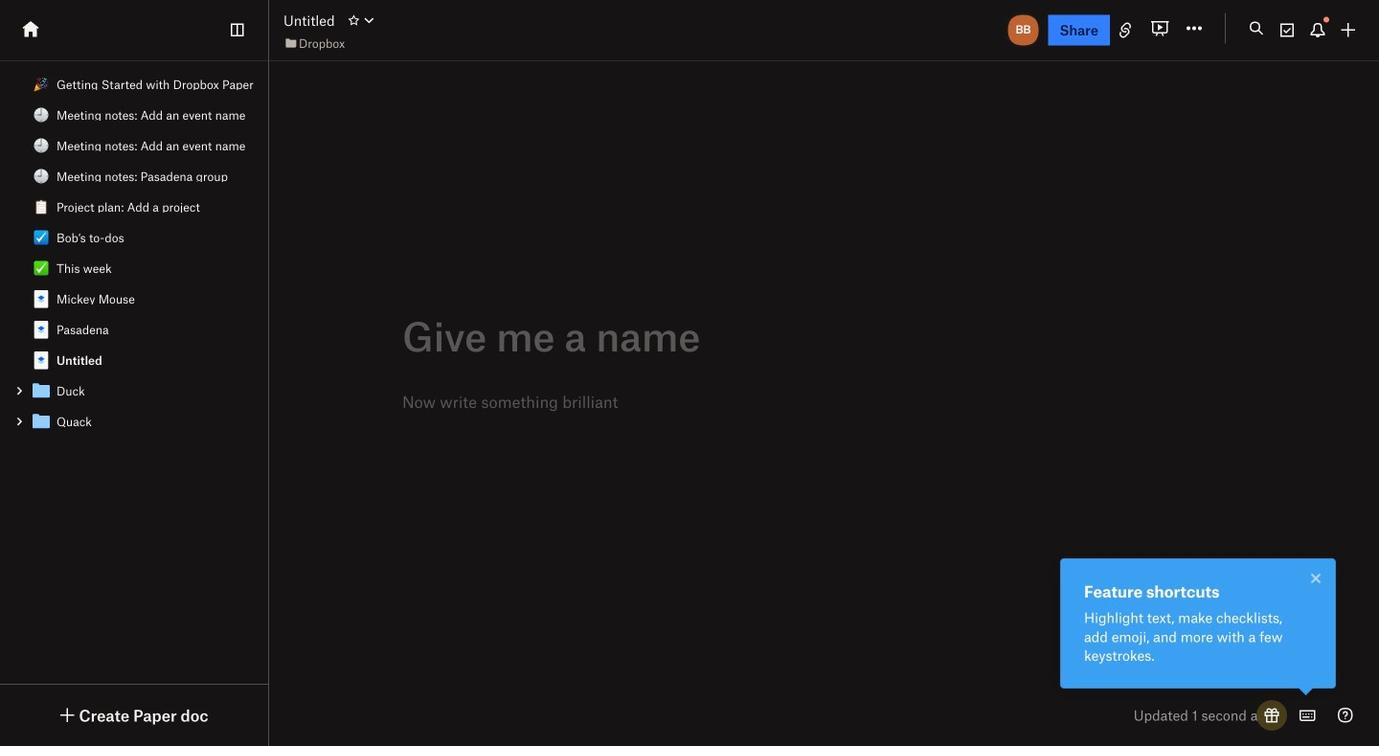 Task type: vqa. For each thing, say whether or not it's contained in the screenshot.
reimburse
no



Task type: describe. For each thing, give the bounding box(es) containing it.
template content image
[[30, 410, 53, 433]]

close image
[[1304, 567, 1327, 590]]

nine o'clock image
[[34, 107, 49, 123]]

4 template content image from the top
[[30, 379, 53, 402]]

3 template content image from the top
[[30, 349, 53, 372]]



Task type: locate. For each thing, give the bounding box(es) containing it.
clipboard image
[[34, 199, 49, 215]]

party popper image
[[34, 77, 49, 92]]

expand folder image
[[12, 415, 26, 428]]

check mark button image
[[34, 261, 49, 276]]

overlay image
[[1304, 567, 1327, 590]]

0 vertical spatial nine o'clock image
[[34, 138, 49, 153]]

1 nine o'clock image from the top
[[34, 138, 49, 153]]

/ contents list
[[0, 69, 268, 437]]

nine o'clock image up clipboard image
[[34, 169, 49, 184]]

nine o'clock image
[[34, 138, 49, 153], [34, 169, 49, 184]]

1 vertical spatial nine o'clock image
[[34, 169, 49, 184]]

template content image
[[30, 287, 53, 310], [30, 318, 53, 341], [30, 349, 53, 372], [30, 379, 53, 402]]

check box with check image
[[34, 230, 49, 245]]

heading
[[402, 313, 1082, 359]]

2 nine o'clock image from the top
[[34, 169, 49, 184]]

expand folder image
[[12, 384, 26, 397]]

1 template content image from the top
[[30, 287, 53, 310]]

nine o'clock image down nine o'clock icon
[[34, 138, 49, 153]]

2 template content image from the top
[[30, 318, 53, 341]]



